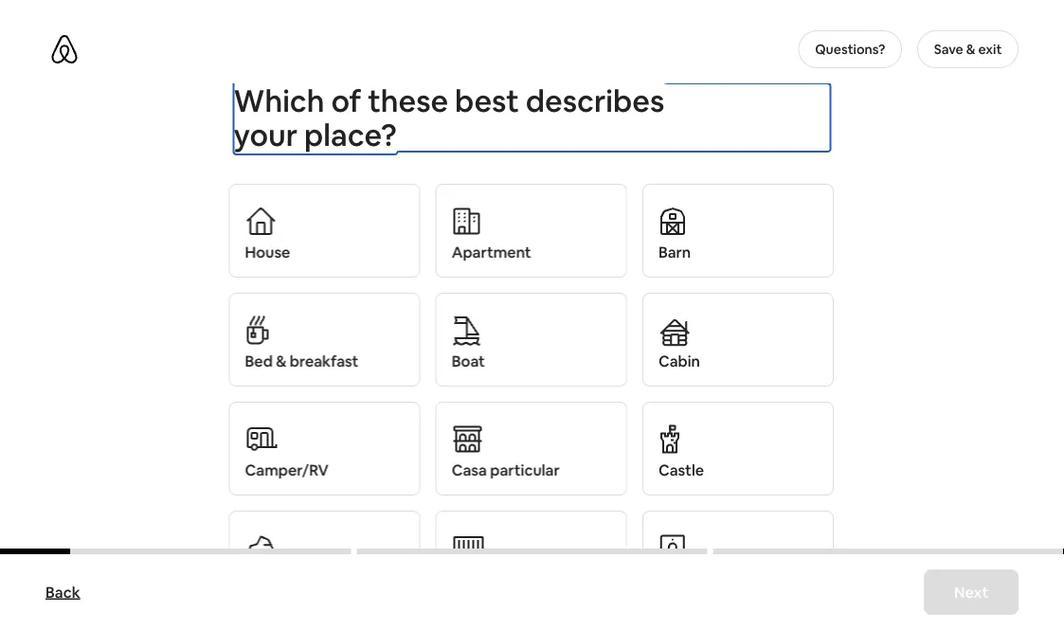 Task type: describe. For each thing, give the bounding box(es) containing it.
& for bed
[[276, 351, 287, 371]]

House button
[[229, 184, 421, 278]]

Apartment button
[[436, 184, 628, 278]]

save & exit button
[[918, 30, 1019, 68]]

boat
[[452, 351, 485, 371]]

breakfast
[[290, 351, 359, 371]]

Camper/RV button
[[229, 402, 421, 496]]

castle
[[659, 460, 705, 480]]

of
[[331, 81, 362, 120]]

next button
[[924, 570, 1019, 615]]

Bed & breakfast button
[[229, 293, 421, 387]]

save
[[935, 41, 964, 58]]

which
[[234, 81, 325, 120]]

camper/rv
[[245, 460, 329, 480]]

house
[[245, 242, 290, 262]]

bed
[[245, 351, 273, 371]]

casa
[[452, 460, 487, 480]]

back
[[46, 583, 80, 602]]

particular
[[491, 460, 560, 480]]

your place?
[[234, 115, 397, 155]]

casa particular
[[452, 460, 560, 480]]



Task type: locate. For each thing, give the bounding box(es) containing it.
0 vertical spatial &
[[967, 41, 976, 58]]

back button
[[36, 574, 90, 612]]

exit
[[979, 41, 1003, 58]]

barn
[[659, 242, 691, 262]]

describes
[[526, 81, 665, 120]]

which of these best describes your place?
[[234, 81, 665, 155]]

these
[[368, 81, 449, 120]]

Cabin button
[[643, 293, 834, 387]]

0 horizontal spatial &
[[276, 351, 287, 371]]

& inside button
[[967, 41, 976, 58]]

Casa particular button
[[436, 402, 628, 496]]

questions? button
[[799, 30, 903, 68]]

which of these best describes your place? option group
[[229, 182, 836, 631]]

best
[[455, 81, 519, 120]]

save & exit
[[935, 41, 1003, 58]]

& for save
[[967, 41, 976, 58]]

next
[[955, 583, 989, 602]]

1 horizontal spatial &
[[967, 41, 976, 58]]

Boat button
[[436, 293, 628, 387]]

Castle button
[[643, 402, 834, 496]]

&
[[967, 41, 976, 58], [276, 351, 287, 371]]

Barn button
[[643, 184, 834, 278]]

1 vertical spatial &
[[276, 351, 287, 371]]

None button
[[229, 511, 421, 605], [436, 511, 628, 605], [643, 511, 834, 605], [229, 511, 421, 605], [436, 511, 628, 605], [643, 511, 834, 605]]

& right bed
[[276, 351, 287, 371]]

cabin
[[659, 351, 701, 371]]

apartment
[[452, 242, 532, 262]]

& inside button
[[276, 351, 287, 371]]

questions?
[[816, 41, 886, 58]]

& left exit
[[967, 41, 976, 58]]

bed & breakfast
[[245, 351, 359, 371]]



Task type: vqa. For each thing, say whether or not it's contained in the screenshot.
particular
yes



